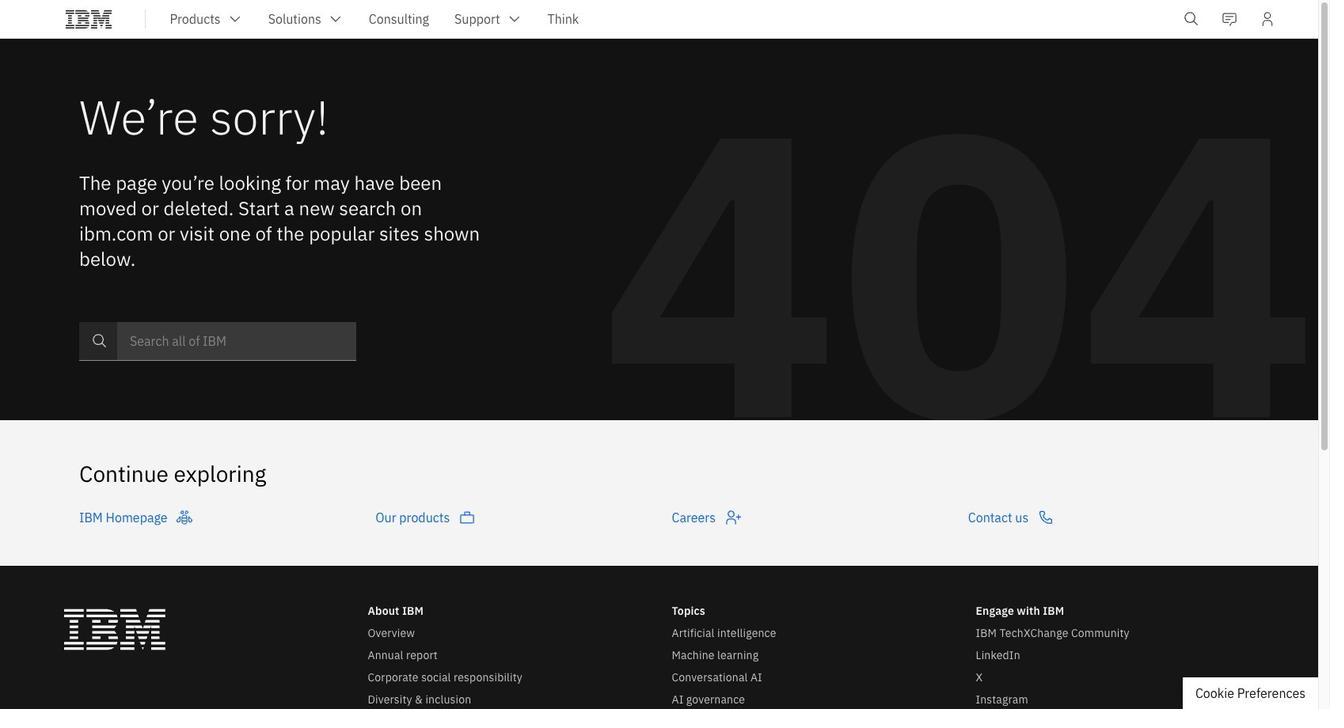 Task type: locate. For each thing, give the bounding box(es) containing it.
None search field
[[79, 323, 356, 361]]



Task type: vqa. For each thing, say whether or not it's contained in the screenshot.
let's talk element
no



Task type: describe. For each thing, give the bounding box(es) containing it.
IBM search field field
[[117, 323, 356, 361]]



